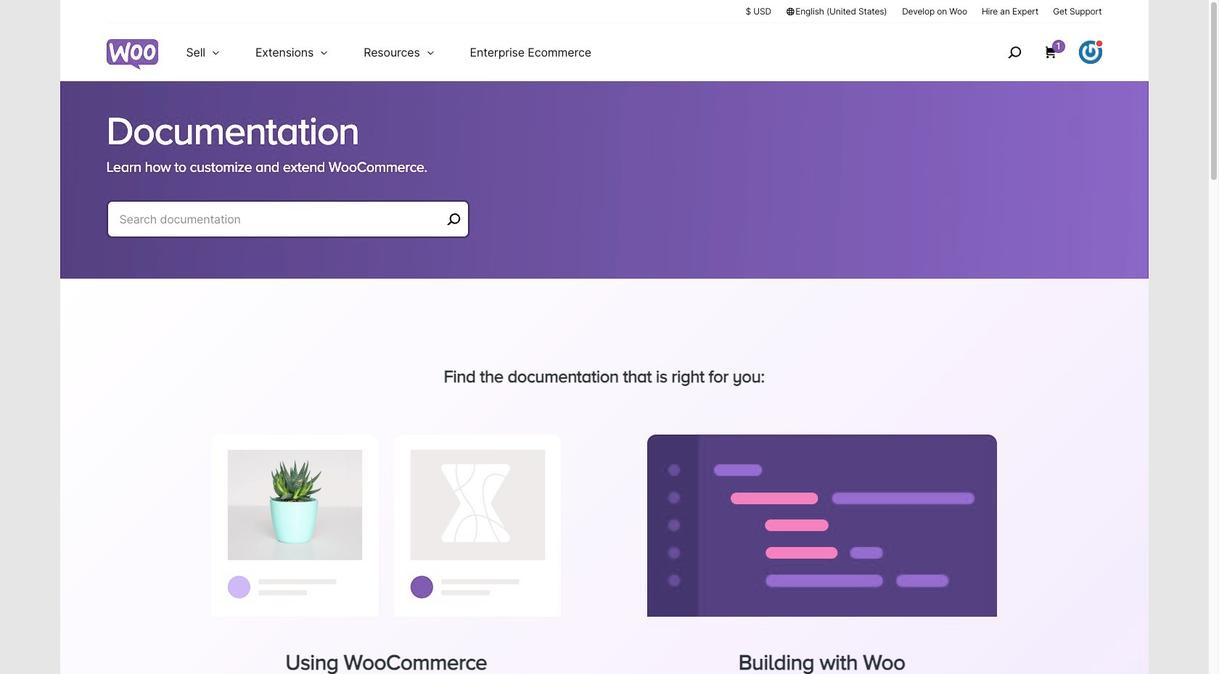 Task type: vqa. For each thing, say whether or not it's contained in the screenshot.
option
no



Task type: describe. For each thing, give the bounding box(es) containing it.
Search documentation search field
[[119, 209, 442, 229]]

service navigation menu element
[[977, 29, 1102, 76]]



Task type: locate. For each thing, give the bounding box(es) containing it.
illustration of lines of development code image
[[647, 435, 997, 617]]

search image
[[1003, 41, 1026, 64]]

illustration of two product cards, with a plan and an abstract shape image
[[211, 435, 561, 617]]

open account menu image
[[1079, 41, 1102, 64]]

None search field
[[106, 200, 469, 256]]



